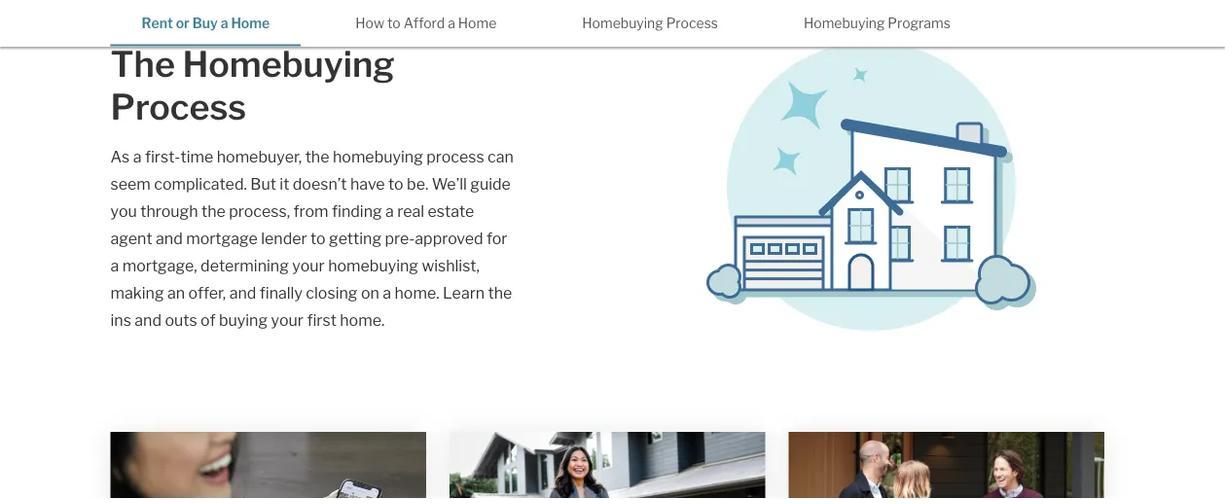 Task type: vqa. For each thing, say whether or not it's contained in the screenshot.
bottommost tour
no



Task type: locate. For each thing, give the bounding box(es) containing it.
1 vertical spatial process
[[110, 86, 247, 129]]

homebuying for homebuying process
[[583, 15, 664, 32]]

1 horizontal spatial home.
[[395, 284, 440, 303]]

1 vertical spatial the
[[202, 203, 226, 222]]

homeowner
[[142, 61, 220, 78]]

and up buying
[[229, 284, 256, 303]]

0 horizontal spatial process
[[110, 86, 247, 129]]

0 vertical spatial the
[[305, 148, 330, 167]]

real
[[398, 203, 425, 222]]

2 horizontal spatial homebuying
[[804, 15, 885, 32]]

homebuying up have
[[333, 148, 423, 167]]

to
[[388, 15, 401, 32], [389, 175, 404, 194], [311, 230, 326, 249]]

2 vertical spatial and
[[135, 312, 162, 331]]

lender
[[261, 230, 307, 249]]

have
[[350, 175, 385, 194]]

to left be. in the left top of the page
[[389, 175, 404, 194]]

1 vertical spatial home.
[[340, 312, 385, 331]]

your up closing at the left of page
[[292, 257, 325, 276]]

0 horizontal spatial homebuying
[[182, 43, 395, 86]]

home. down on
[[340, 312, 385, 331]]

1 vertical spatial to
[[389, 175, 404, 194]]

first-
[[145, 148, 181, 167]]

homebuying up on
[[328, 257, 419, 276]]

home right buy
[[231, 15, 270, 32]]

outs
[[165, 312, 197, 331]]

your down finally
[[271, 312, 304, 331]]

making
[[110, 284, 164, 303]]

and down the "through"
[[156, 230, 183, 249]]

programs
[[888, 15, 951, 32]]

the right learn
[[488, 284, 513, 303]]

homebuying for homebuying programs
[[804, 15, 885, 32]]

process
[[427, 148, 485, 167]]

1 horizontal spatial homebuying
[[583, 15, 664, 32]]

1 horizontal spatial home
[[458, 15, 497, 32]]

home right afford
[[458, 15, 497, 32]]

how to afford a home
[[356, 15, 497, 32]]

and
[[156, 230, 183, 249], [229, 284, 256, 303], [135, 312, 162, 331]]

1 horizontal spatial process
[[667, 15, 719, 32]]

0 vertical spatial process
[[667, 15, 719, 32]]

you
[[110, 203, 137, 222]]

process,
[[229, 203, 290, 222]]

2 vertical spatial to
[[311, 230, 326, 249]]

a down agent
[[110, 257, 119, 276]]

1 vertical spatial and
[[229, 284, 256, 303]]

we'll
[[432, 175, 467, 194]]

ins
[[110, 312, 131, 331]]

the up mortgage
[[202, 203, 226, 222]]

the
[[305, 148, 330, 167], [202, 203, 226, 222], [488, 284, 513, 303]]

real estate agent image
[[110, 433, 427, 499]]

to right how
[[388, 15, 401, 32]]

your
[[292, 257, 325, 276], [271, 312, 304, 331]]

process
[[667, 15, 719, 32], [110, 86, 247, 129]]

homebuying process link
[[551, 0, 750, 44]]

guide
[[471, 175, 511, 194]]

2 home from the left
[[458, 15, 497, 32]]

process inside the homebuying process
[[110, 86, 247, 129]]

an
[[167, 284, 185, 303]]

and right the ins
[[135, 312, 162, 331]]

to down from
[[311, 230, 326, 249]]

homeowner tips
[[142, 61, 250, 78]]

of
[[201, 312, 216, 331]]

buying
[[219, 312, 268, 331]]

how to afford a home link
[[324, 0, 528, 44]]

1 home from the left
[[231, 15, 270, 32]]

approved
[[415, 230, 483, 249]]

the up doesn't
[[305, 148, 330, 167]]

or
[[176, 15, 190, 32]]

tips
[[223, 61, 250, 78]]

home. down 'wishlist,'
[[395, 284, 440, 303]]

homebuying
[[583, 15, 664, 32], [804, 15, 885, 32], [182, 43, 395, 86]]

0 horizontal spatial home
[[231, 15, 270, 32]]

homebuying
[[333, 148, 423, 167], [328, 257, 419, 276]]

rent or buy a home
[[142, 15, 270, 32]]

home.
[[395, 284, 440, 303], [340, 312, 385, 331]]

home
[[231, 15, 270, 32], [458, 15, 497, 32]]

a
[[221, 15, 228, 32], [448, 15, 456, 32], [133, 148, 142, 167], [386, 203, 394, 222], [110, 257, 119, 276], [383, 284, 391, 303]]

homebuying programs
[[804, 15, 951, 32]]

a right on
[[383, 284, 391, 303]]

how
[[356, 15, 385, 32]]

mortgage,
[[122, 257, 197, 276]]

agent
[[110, 230, 152, 249]]

2 vertical spatial the
[[488, 284, 513, 303]]

offer,
[[188, 284, 226, 303]]



Task type: describe. For each thing, give the bounding box(es) containing it.
estate
[[428, 203, 474, 222]]

on
[[361, 284, 380, 303]]

a right as
[[133, 148, 142, 167]]

homeowner tips link
[[110, 46, 281, 91]]

closing
[[306, 284, 358, 303]]

0 vertical spatial home.
[[395, 284, 440, 303]]

2 horizontal spatial the
[[488, 284, 513, 303]]

as a first-time homebuyer, the homebuying process can seem complicated. but it doesn't have to be. we'll guide you through the process, from finding a real estate agent and mortgage lender to getting pre-approved for a mortgage, determining your homebuying wishlist, making an offer, and finally closing on a home. learn the ins and outs of buying your first home.
[[110, 148, 514, 331]]

three people standing outside image
[[789, 433, 1105, 499]]

afford
[[404, 15, 445, 32]]

buy
[[193, 15, 218, 32]]

0 vertical spatial to
[[388, 15, 401, 32]]

learn
[[443, 284, 485, 303]]

be.
[[407, 175, 429, 194]]

0 vertical spatial your
[[292, 257, 325, 276]]

the
[[110, 43, 175, 86]]

0 vertical spatial and
[[156, 230, 183, 249]]

1 vertical spatial your
[[271, 312, 304, 331]]

1 vertical spatial homebuying
[[328, 257, 419, 276]]

time
[[181, 148, 213, 167]]

first
[[307, 312, 337, 331]]

can
[[488, 148, 514, 167]]

finally
[[260, 284, 303, 303]]

rent or buy a home link
[[110, 0, 301, 44]]

0 horizontal spatial the
[[202, 203, 226, 222]]

homebuyer,
[[217, 148, 302, 167]]

complicated.
[[154, 175, 247, 194]]

real estate agent with brochure image
[[450, 433, 766, 499]]

for
[[487, 230, 508, 249]]

seem
[[110, 175, 151, 194]]

mortgage
[[186, 230, 258, 249]]

a right buy
[[221, 15, 228, 32]]

a left real
[[386, 203, 394, 222]]

through
[[140, 203, 198, 222]]

but
[[250, 175, 276, 194]]

wishlist,
[[422, 257, 480, 276]]

0 vertical spatial homebuying
[[333, 148, 423, 167]]

determining
[[201, 257, 289, 276]]

doesn't
[[293, 175, 347, 194]]

homebuying inside the homebuying process
[[182, 43, 395, 86]]

the homebuying process
[[110, 43, 395, 129]]

home for how to afford a home
[[458, 15, 497, 32]]

from
[[294, 203, 329, 222]]

finding
[[332, 203, 382, 222]]

it
[[280, 175, 290, 194]]

homebuying process
[[583, 15, 719, 32]]

0 horizontal spatial home.
[[340, 312, 385, 331]]

getting
[[329, 230, 382, 249]]

as
[[110, 148, 130, 167]]

1 horizontal spatial the
[[305, 148, 330, 167]]

home for rent or buy a home
[[231, 15, 270, 32]]

rent
[[142, 15, 173, 32]]

pre-
[[385, 230, 415, 249]]

home icon image
[[669, 39, 1069, 339]]

a right afford
[[448, 15, 456, 32]]

homebuying programs link
[[773, 0, 982, 44]]



